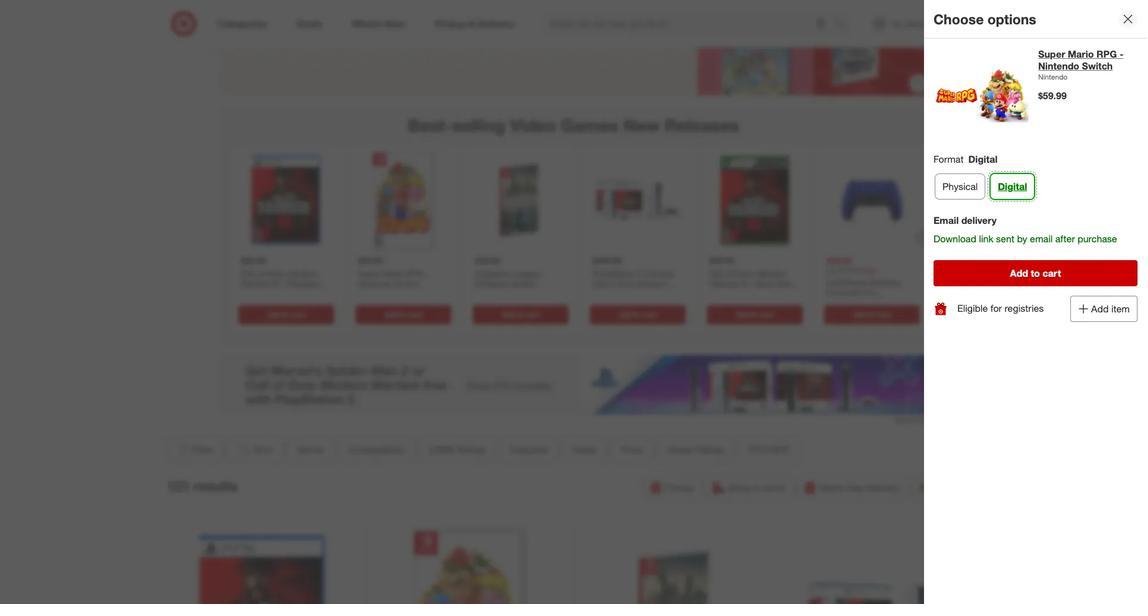 Task type: vqa. For each thing, say whether or not it's contained in the screenshot.
$8.49 within the the $8.49 reg $9.99 Clearance Be Rooted 2pk Ballpoint Pens Gold with Purple Crystal Black Ink
no



Task type: locate. For each thing, give the bounding box(es) containing it.
modern
[[288, 269, 318, 279], [757, 269, 786, 279], [638, 279, 667, 289]]

1 horizontal spatial super
[[1039, 48, 1066, 60]]

1 horizontal spatial warfare
[[592, 289, 621, 300]]

2 horizontal spatial switch
[[1082, 60, 1113, 72]]

add down $59.99 hogwarts legacy - nintendo switch
[[501, 310, 515, 319]]

2 horizontal spatial iii
[[741, 279, 747, 289]]

add to cart down $59.99 super mario rpg - nintendo switch
[[384, 310, 422, 319]]

0 horizontal spatial rpg
[[406, 269, 424, 279]]

email delivery
[[934, 215, 997, 227]]

1 rating from the left
[[457, 444, 484, 456]]

0 horizontal spatial rating
[[457, 444, 484, 456]]

search
[[829, 19, 858, 31]]

1 vertical spatial mario
[[383, 269, 404, 279]]

$59.99 inside choose options dialog
[[1039, 90, 1067, 102]]

0 horizontal spatial for
[[865, 288, 875, 298]]

cart down bundle
[[643, 310, 657, 319]]

rpg
[[1097, 48, 1117, 60], [406, 269, 424, 279]]

releases
[[665, 115, 740, 136]]

digital right format
[[969, 153, 998, 165]]

to down $69.99 call of duty: modern warfare iii - playstation 5 on the top of the page
[[282, 310, 289, 319]]

1 horizontal spatial rpg
[[1097, 48, 1117, 60]]

duty: inside $69.99 call of duty: modern warfare iii - xbox series x/xbox one
[[735, 269, 755, 279]]

add down duty
[[619, 310, 632, 319]]

add right "blue"
[[853, 310, 866, 319]]

1 vertical spatial super
[[358, 269, 380, 279]]

best-
[[408, 115, 452, 136]]

- inside $59.99 hogwarts legacy - nintendo switch
[[543, 269, 546, 279]]

call inside $69.99 call of duty: modern warfare iii - playstation 5
[[241, 269, 255, 279]]

cart down $59.99 super mario rpg - nintendo switch
[[409, 310, 422, 319]]

0 horizontal spatial super
[[358, 269, 380, 279]]

switch inside super mario rpg - nintendo switch nintendo
[[1082, 60, 1113, 72]]

2 duty: from the left
[[735, 269, 755, 279]]

shop in store button
[[707, 475, 793, 501]]

add to cart button down 'one' on the right top of page
[[707, 305, 803, 325]]

link
[[979, 233, 994, 245]]

1 $69.99 from the left
[[241, 256, 266, 266]]

0 horizontal spatial call
[[241, 269, 255, 279]]

call of duty: modern warfare iii - playstation 5 image
[[236, 151, 336, 251], [171, 527, 355, 605], [171, 527, 355, 605]]

iii inside "$499.99 playstation 5 console call of duty modern warfare iii bundle (slim)"
[[623, 289, 630, 300]]

warfare inside $69.99 call of duty: modern warfare iii - xbox series x/xbox one
[[709, 279, 738, 289]]

series
[[776, 279, 800, 289]]

iii
[[272, 279, 278, 289], [741, 279, 747, 289], [623, 289, 630, 300]]

duty: inside $69.99 call of duty: modern warfare iii - playstation 5
[[266, 269, 286, 279]]

to for call of duty: modern warfare iii - playstation 5
[[282, 310, 289, 319]]

2 rating from the left
[[696, 444, 723, 456]]

add to cart button
[[934, 260, 1138, 286], [238, 305, 334, 325], [355, 305, 451, 325], [473, 305, 568, 325], [590, 305, 686, 325], [707, 305, 803, 325], [824, 305, 920, 325]]

options
[[988, 10, 1037, 27]]

pickup button
[[643, 475, 702, 501]]

iii inside $69.99 call of duty: modern warfare iii - xbox series x/xbox one
[[741, 279, 747, 289]]

$49.99
[[827, 256, 851, 266]]

format
[[934, 153, 964, 165]]

1 horizontal spatial $59.99
[[475, 256, 500, 266]]

modern inside $69.99 call of duty: modern warfare iii - xbox series x/xbox one
[[757, 269, 786, 279]]

1 horizontal spatial rating
[[696, 444, 723, 456]]

add for call of duty: modern warfare iii - playstation 5
[[267, 310, 281, 319]]

2 horizontal spatial 5
[[871, 298, 875, 308]]

add to cart button down $69.99 call of duty: modern warfare iii - playstation 5 on the top of the page
[[238, 305, 334, 325]]

1 horizontal spatial iii
[[623, 289, 630, 300]]

cart for dualsense wireless controller for playstation 5 - cobalt blue
[[877, 310, 891, 319]]

genre button
[[287, 437, 333, 463]]

1 vertical spatial rpg
[[406, 269, 424, 279]]

5 for call of duty: modern warfare iii - playstation 5
[[241, 289, 245, 300]]

1 horizontal spatial switch
[[511, 279, 537, 289]]

0 vertical spatial mario
[[1068, 48, 1094, 60]]

warfare inside $69.99 call of duty: modern warfare iii - playstation 5
[[241, 279, 270, 289]]

$69.99 inside $69.99 call of duty: modern warfare iii - xbox series x/xbox one
[[709, 256, 734, 266]]

wireless
[[869, 278, 900, 288]]

nintendo
[[1039, 60, 1080, 72], [1039, 73, 1068, 81], [358, 279, 392, 289], [475, 279, 509, 289]]

cart
[[1043, 267, 1061, 279], [291, 310, 305, 319], [409, 310, 422, 319], [526, 310, 540, 319], [643, 310, 657, 319], [760, 310, 774, 319], [877, 310, 891, 319]]

hogwarts legacy - nintendo switch image
[[470, 151, 571, 251], [585, 527, 769, 605], [585, 527, 769, 605]]

call
[[241, 269, 255, 279], [709, 269, 723, 279], [592, 279, 606, 289]]

group
[[933, 153, 1138, 205]]

deals button
[[562, 437, 606, 463]]

for inside $49.99 reg $74.99 sale dualsense wireless controller for playstation 5 - cobalt blue
[[865, 288, 875, 298]]

$69.99 for $69.99 call of duty: modern warfare iii - xbox series x/xbox one
[[709, 256, 734, 266]]

0 horizontal spatial $69.99
[[241, 256, 266, 266]]

add
[[1010, 267, 1028, 279], [1092, 303, 1109, 315], [267, 310, 281, 319], [384, 310, 398, 319], [501, 310, 515, 319], [619, 310, 632, 319], [736, 310, 749, 319], [853, 310, 866, 319]]

add left item
[[1092, 303, 1109, 315]]

playstation
[[592, 269, 634, 279], [286, 279, 328, 289], [827, 298, 868, 308]]

add down $69.99 call of duty: modern warfare iii - playstation 5 on the top of the page
[[267, 310, 281, 319]]

$59.99 inside $59.99 super mario rpg - nintendo switch
[[358, 256, 383, 266]]

for down wireless
[[865, 288, 875, 298]]

cart down email
[[1043, 267, 1061, 279]]

add to cart down email
[[1010, 267, 1061, 279]]

esrb rating button
[[419, 437, 495, 463]]

1 vertical spatial digital
[[998, 181, 1027, 193]]

warfare inside "$499.99 playstation 5 console call of duty modern warfare iii bundle (slim)"
[[592, 289, 621, 300]]

$59.99 inside $59.99 hogwarts legacy - nintendo switch
[[475, 256, 500, 266]]

0 horizontal spatial iii
[[272, 279, 278, 289]]

of for call of duty: modern warfare iii - playstation 5
[[257, 269, 264, 279]]

add to cart down cobalt
[[853, 310, 891, 319]]

1 vertical spatial playstation
[[286, 279, 328, 289]]

shop
[[729, 482, 751, 494]]

1 horizontal spatial for
[[991, 303, 1002, 315]]

add down 'one' on the right top of page
[[736, 310, 749, 319]]

1 horizontal spatial of
[[609, 279, 616, 289]]

0 horizontal spatial playstation
[[286, 279, 328, 289]]

delivery
[[962, 215, 997, 227]]

digital link
[[991, 174, 1035, 200]]

1 horizontal spatial playstation
[[592, 269, 634, 279]]

to down legacy
[[517, 310, 524, 319]]

super inside $59.99 super mario rpg - nintendo switch
[[358, 269, 380, 279]]

group containing format
[[933, 153, 1138, 205]]

0 vertical spatial super
[[1039, 48, 1066, 60]]

call of duty: modern warfare iii - playstation 5 image inside "carousel" region
[[236, 151, 336, 251]]

carousel region
[[217, 105, 931, 346]]

0 vertical spatial rpg
[[1097, 48, 1117, 60]]

digital right physical link
[[998, 181, 1027, 193]]

0 vertical spatial playstation
[[592, 269, 634, 279]]

for right eligible
[[991, 303, 1002, 315]]

duty: for xbox
[[735, 269, 755, 279]]

cart down cobalt
[[877, 310, 891, 319]]

0 horizontal spatial digital
[[969, 153, 998, 165]]

call inside $69.99 call of duty: modern warfare iii - xbox series x/xbox one
[[709, 269, 723, 279]]

esrb rating
[[429, 444, 484, 456]]

add to cart button for call of duty: modern warfare iii - playstation 5
[[238, 305, 334, 325]]

to down wireless
[[868, 310, 875, 319]]

rating inside esrb rating button
[[457, 444, 484, 456]]

cart down xbox
[[760, 310, 774, 319]]

$49.99 reg $74.99 sale dualsense wireless controller for playstation 5 - cobalt blue
[[827, 256, 908, 319]]

2 $69.99 from the left
[[709, 256, 734, 266]]

121
[[167, 478, 190, 495]]

1 horizontal spatial 5
[[636, 269, 641, 279]]

games
[[561, 115, 619, 136]]

add to cart down legacy
[[501, 310, 540, 319]]

warfare
[[241, 279, 270, 289], [709, 279, 738, 289], [592, 289, 621, 300]]

1 horizontal spatial modern
[[638, 279, 667, 289]]

0 horizontal spatial mario
[[383, 269, 404, 279]]

playstation inside $49.99 reg $74.99 sale dualsense wireless controller for playstation 5 - cobalt blue
[[827, 298, 868, 308]]

nintendo inside $59.99 super mario rpg - nintendo switch
[[358, 279, 392, 289]]

warfare for call of duty: modern warfare iii - xbox series x/xbox one
[[709, 279, 738, 289]]

new
[[624, 115, 660, 136]]

delivery
[[866, 482, 901, 494]]

$69.99 call of duty: modern warfare iii - playstation 5
[[241, 256, 328, 300]]

rating
[[457, 444, 484, 456], [696, 444, 723, 456]]

cart for super mario rpg - nintendo switch
[[409, 310, 422, 319]]

playstation inside "$499.99 playstation 5 console call of duty modern warfare iii bundle (slim)"
[[592, 269, 634, 279]]

add to cart down 'one' on the right top of page
[[736, 310, 774, 319]]

add to cart button for playstation 5 console call of duty modern warfare iii bundle (slim)
[[590, 305, 686, 325]]

super
[[1039, 48, 1066, 60], [358, 269, 380, 279]]

2 horizontal spatial playstation
[[827, 298, 868, 308]]

add to cart for super mario rpg - nintendo switch
[[384, 310, 422, 319]]

esrb
[[429, 444, 454, 456]]

0 horizontal spatial modern
[[288, 269, 318, 279]]

cart down legacy
[[526, 310, 540, 319]]

$59.99 for $59.99 hogwarts legacy - nintendo switch
[[475, 256, 500, 266]]

0 horizontal spatial duty:
[[266, 269, 286, 279]]

switch
[[1082, 60, 1113, 72], [394, 279, 419, 289], [511, 279, 537, 289]]

1 horizontal spatial call
[[592, 279, 606, 289]]

to for dualsense wireless controller for playstation 5 - cobalt blue
[[868, 310, 875, 319]]

0 horizontal spatial of
[[257, 269, 264, 279]]

- inside $69.99 call of duty: modern warfare iii - xbox series x/xbox one
[[749, 279, 753, 289]]

filter
[[192, 444, 213, 456]]

5
[[636, 269, 641, 279], [241, 289, 245, 300], [871, 298, 875, 308]]

of inside $69.99 call of duty: modern warfare iii - playstation 5
[[257, 269, 264, 279]]

-
[[1120, 48, 1124, 60], [426, 269, 429, 279], [543, 269, 546, 279], [281, 279, 284, 289], [749, 279, 753, 289], [878, 298, 881, 308]]

add to cart for playstation 5 console call of duty modern warfare iii bundle (slim)
[[619, 310, 657, 319]]

iii inside $69.99 call of duty: modern warfare iii - playstation 5
[[272, 279, 278, 289]]

bundle
[[632, 289, 659, 300]]

1 horizontal spatial $69.99
[[709, 256, 734, 266]]

rating inside guest rating button
[[696, 444, 723, 456]]

of inside $69.99 call of duty: modern warfare iii - xbox series x/xbox one
[[726, 269, 733, 279]]

duty:
[[266, 269, 286, 279], [735, 269, 755, 279]]

super mario rpg - nintendo switch image
[[934, 48, 1029, 143], [353, 151, 454, 251], [378, 527, 562, 605], [378, 527, 562, 605]]

add to cart button down bundle
[[590, 305, 686, 325]]

rating right guest
[[696, 444, 723, 456]]

super mario rpg - nintendo switch nintendo
[[1039, 48, 1124, 81]]

1 horizontal spatial mario
[[1068, 48, 1094, 60]]

dualsense
[[827, 278, 867, 288]]

to down 'one' on the right top of page
[[751, 310, 758, 319]]

eligible for registries
[[958, 303, 1044, 315]]

- inside $59.99 super mario rpg - nintendo switch
[[426, 269, 429, 279]]

mario
[[1068, 48, 1094, 60], [383, 269, 404, 279]]

rating right esrb
[[457, 444, 484, 456]]

5 inside $69.99 call of duty: modern warfare iii - playstation 5
[[241, 289, 245, 300]]

search button
[[829, 11, 858, 39]]

2 vertical spatial playstation
[[827, 298, 868, 308]]

playstation inside $69.99 call of duty: modern warfare iii - playstation 5
[[286, 279, 328, 289]]

to down email
[[1031, 267, 1040, 279]]

$74.99
[[839, 266, 860, 275]]

2 horizontal spatial call
[[709, 269, 723, 279]]

0 vertical spatial for
[[865, 288, 875, 298]]

playstation 5 console call of duty modern warfare iii bundle (slim) image
[[587, 151, 688, 251], [792, 527, 976, 605], [792, 527, 976, 605]]

0 horizontal spatial $59.99
[[358, 256, 383, 266]]

1 duty: from the left
[[266, 269, 286, 279]]

5 inside $49.99 reg $74.99 sale dualsense wireless controller for playstation 5 - cobalt blue
[[871, 298, 875, 308]]

1 horizontal spatial duty:
[[735, 269, 755, 279]]

switch inside $59.99 super mario rpg - nintendo switch
[[394, 279, 419, 289]]

2 horizontal spatial warfare
[[709, 279, 738, 289]]

switch inside $59.99 hogwarts legacy - nintendo switch
[[511, 279, 537, 289]]

to for playstation 5 console call of duty modern warfare iii bundle (slim)
[[634, 310, 641, 319]]

legacy
[[513, 269, 540, 279]]

add to cart button down legacy
[[473, 305, 568, 325]]

purchase
[[1078, 233, 1117, 245]]

add to cart for hogwarts legacy - nintendo switch
[[501, 310, 540, 319]]

rating for esrb rating
[[457, 444, 484, 456]]

controller
[[827, 288, 863, 298]]

add to cart down $69.99 call of duty: modern warfare iii - playstation 5 on the top of the page
[[267, 310, 305, 319]]

0 horizontal spatial warfare
[[241, 279, 270, 289]]

add to cart for dualsense wireless controller for playstation 5 - cobalt blue
[[853, 310, 891, 319]]

cart down $69.99 call of duty: modern warfare iii - playstation 5 on the top of the page
[[291, 310, 305, 319]]

0 horizontal spatial 5
[[241, 289, 245, 300]]

of inside "$499.99 playstation 5 console call of duty modern warfare iii bundle (slim)"
[[609, 279, 616, 289]]

add to cart button down $59.99 super mario rpg - nintendo switch
[[355, 305, 451, 325]]

2 horizontal spatial $59.99
[[1039, 90, 1067, 102]]

to down bundle
[[634, 310, 641, 319]]

$69.99
[[241, 256, 266, 266], [709, 256, 734, 266]]

1 vertical spatial for
[[991, 303, 1002, 315]]

guest rating button
[[658, 437, 733, 463]]

for
[[865, 288, 875, 298], [991, 303, 1002, 315]]

add to cart
[[1010, 267, 1061, 279], [267, 310, 305, 319], [384, 310, 422, 319], [501, 310, 540, 319], [619, 310, 657, 319], [736, 310, 774, 319], [853, 310, 891, 319]]

add down $59.99 super mario rpg - nintendo switch
[[384, 310, 398, 319]]

$59.99 for $59.99 super mario rpg - nintendo switch
[[358, 256, 383, 266]]

0 horizontal spatial switch
[[394, 279, 419, 289]]

add to cart button down email
[[934, 260, 1138, 286]]

to down $59.99 super mario rpg - nintendo switch
[[400, 310, 407, 319]]

2 horizontal spatial modern
[[757, 269, 786, 279]]

console
[[643, 269, 674, 279]]

modern inside $69.99 call of duty: modern warfare iii - playstation 5
[[288, 269, 318, 279]]

download
[[934, 233, 977, 245]]

2 horizontal spatial of
[[726, 269, 733, 279]]

add to cart button down wireless
[[824, 305, 920, 325]]

$69.99 inside $69.99 call of duty: modern warfare iii - playstation 5
[[241, 256, 266, 266]]

add to cart down bundle
[[619, 310, 657, 319]]

call of duty: modern warfare iii - xbox series x/xbox one image
[[705, 151, 805, 251]]

$59.99 hogwarts legacy - nintendo switch
[[475, 256, 546, 289]]

add to cart button for dualsense wireless controller for playstation 5 - cobalt blue
[[824, 305, 920, 325]]



Task type: describe. For each thing, give the bounding box(es) containing it.
add item
[[1092, 303, 1130, 315]]

call inside "$499.99 playstation 5 console call of duty modern warfare iii bundle (slim)"
[[592, 279, 606, 289]]

same day delivery
[[820, 482, 901, 494]]

cart for hogwarts legacy - nintendo switch
[[526, 310, 540, 319]]

same day delivery button
[[798, 475, 908, 501]]

download link sent by email after purchase
[[934, 233, 1117, 245]]

$69.99 call of duty: modern warfare iii - xbox series x/xbox one
[[709, 256, 800, 300]]

- inside $69.99 call of duty: modern warfare iii - playstation 5
[[281, 279, 284, 289]]

playstation for call of duty: modern warfare iii - playstation 5
[[286, 279, 328, 289]]

blue
[[827, 309, 843, 319]]

to for super mario rpg - nintendo switch
[[400, 310, 407, 319]]

cart for call of duty: modern warfare iii - playstation 5
[[291, 310, 305, 319]]

sort button
[[227, 437, 282, 463]]

$59.99 for $59.99
[[1039, 90, 1067, 102]]

pickup
[[666, 482, 694, 494]]

super mario rpg - nintendo switch link
[[1039, 48, 1138, 72]]

add for dualsense wireless controller for playstation 5 - cobalt blue
[[853, 310, 866, 319]]

one
[[739, 289, 754, 300]]

genre
[[297, 444, 323, 456]]

- inside $49.99 reg $74.99 sale dualsense wireless controller for playstation 5 - cobalt blue
[[878, 298, 881, 308]]

iii for xbox
[[741, 279, 747, 289]]

call for call of duty: modern warfare iii - xbox series x/xbox one
[[709, 269, 723, 279]]

fpo/apo
[[748, 444, 790, 456]]

deals
[[572, 444, 596, 456]]

cart for call of duty: modern warfare iii - xbox series x/xbox one
[[760, 310, 774, 319]]

sponsored
[[895, 416, 931, 424]]

5 inside "$499.99 playstation 5 console call of duty modern warfare iii bundle (slim)"
[[636, 269, 641, 279]]

(slim)
[[661, 289, 682, 300]]

rpg inside $59.99 super mario rpg - nintendo switch
[[406, 269, 424, 279]]

physical
[[943, 181, 978, 193]]

for inside choose options dialog
[[991, 303, 1002, 315]]

day
[[847, 482, 864, 494]]

add for call of duty: modern warfare iii - xbox series x/xbox one
[[736, 310, 749, 319]]

switch for mario
[[1082, 60, 1113, 72]]

$59.99 super mario rpg - nintendo switch
[[358, 256, 429, 289]]

cart for playstation 5 console call of duty modern warfare iii bundle (slim)
[[643, 310, 657, 319]]

$69.99 for $69.99 call of duty: modern warfare iii - playstation 5
[[241, 256, 266, 266]]

after
[[1056, 233, 1075, 245]]

eligible
[[958, 303, 988, 315]]

group inside choose options dialog
[[933, 153, 1138, 205]]

same
[[820, 482, 845, 494]]

email
[[934, 215, 959, 227]]

add to cart inside choose options dialog
[[1010, 267, 1061, 279]]

store
[[764, 482, 786, 494]]

item
[[1112, 303, 1130, 315]]

cart inside choose options dialog
[[1043, 267, 1061, 279]]

add down by
[[1010, 267, 1028, 279]]

super mario rpg - nintendo switch image inside choose options dialog
[[934, 48, 1029, 143]]

duty
[[618, 279, 635, 289]]

modern for xbox
[[757, 269, 786, 279]]

cobalt
[[883, 298, 908, 308]]

iii for playstation
[[272, 279, 278, 289]]

guest
[[668, 444, 693, 456]]

shop in store
[[729, 482, 786, 494]]

playstation for dualsense wireless controller for playstation 5 - cobalt blue
[[827, 298, 868, 308]]

guest rating
[[668, 444, 723, 456]]

price
[[621, 444, 643, 456]]

selling
[[452, 115, 505, 136]]

sale
[[862, 266, 876, 275]]

reg
[[827, 266, 837, 275]]

$499.99
[[592, 256, 622, 266]]

add to cart for call of duty: modern warfare iii - playstation 5
[[267, 310, 305, 319]]

mario inside $59.99 super mario rpg - nintendo switch
[[383, 269, 404, 279]]

add item button
[[1071, 296, 1138, 322]]

add to cart button for hogwarts legacy - nintendo switch
[[473, 305, 568, 325]]

rating for guest rating
[[696, 444, 723, 456]]

duty: for playstation
[[266, 269, 286, 279]]

choose options
[[934, 10, 1037, 27]]

choose
[[934, 10, 984, 27]]

featured
[[509, 444, 547, 456]]

x/xbox
[[709, 289, 736, 300]]

add to cart button for super mario rpg - nintendo switch
[[355, 305, 451, 325]]

5 for dualsense wireless controller for playstation 5 - cobalt blue
[[871, 298, 875, 308]]

email
[[1030, 233, 1053, 245]]

best-selling video games new releases
[[408, 115, 740, 136]]

super inside super mario rpg - nintendo switch nintendo
[[1039, 48, 1066, 60]]

physical link
[[935, 174, 986, 200]]

to inside choose options dialog
[[1031, 267, 1040, 279]]

add for playstation 5 console call of duty modern warfare iii bundle (slim)
[[619, 310, 632, 319]]

filter button
[[167, 437, 222, 463]]

modern inside "$499.99 playstation 5 console call of duty modern warfare iii bundle (slim)"
[[638, 279, 667, 289]]

price button
[[611, 437, 653, 463]]

results
[[193, 478, 238, 495]]

add for hogwarts legacy - nintendo switch
[[501, 310, 515, 319]]

rpg inside super mario rpg - nintendo switch nintendo
[[1097, 48, 1117, 60]]

video
[[510, 115, 556, 136]]

by
[[1017, 233, 1028, 245]]

add to cart for call of duty: modern warfare iii - xbox series x/xbox one
[[736, 310, 774, 319]]

choose options dialog
[[924, 0, 1147, 605]]

1 horizontal spatial digital
[[998, 181, 1027, 193]]

format digital
[[934, 153, 998, 165]]

of for call of duty: modern warfare iii - xbox series x/xbox one
[[726, 269, 733, 279]]

121 results
[[167, 478, 238, 495]]

to for call of duty: modern warfare iii - xbox series x/xbox one
[[751, 310, 758, 319]]

$499.99 playstation 5 console call of duty modern warfare iii bundle (slim)
[[592, 256, 682, 300]]

sent
[[996, 233, 1015, 245]]

fpo/apo button
[[738, 437, 800, 463]]

registries
[[1005, 303, 1044, 315]]

dualsense wireless controller for playstation 5 - cobalt blue image
[[822, 151, 922, 251]]

- inside super mario rpg - nintendo switch nintendo
[[1120, 48, 1124, 60]]

mario inside super mario rpg - nintendo switch nintendo
[[1068, 48, 1094, 60]]

What can we help you find? suggestions appear below search field
[[543, 11, 838, 37]]

sort
[[254, 444, 272, 456]]

compatibility
[[348, 444, 404, 456]]

in
[[754, 482, 761, 494]]

to for hogwarts legacy - nintendo switch
[[517, 310, 524, 319]]

warfare for call of duty: modern warfare iii - playstation 5
[[241, 279, 270, 289]]

featured button
[[499, 437, 557, 463]]

hogwarts
[[475, 269, 511, 279]]

compatibility button
[[338, 437, 414, 463]]

switch for hogwarts
[[511, 279, 537, 289]]

call for call of duty: modern warfare iii - playstation 5
[[241, 269, 255, 279]]

0 vertical spatial digital
[[969, 153, 998, 165]]

add for super mario rpg - nintendo switch
[[384, 310, 398, 319]]

nintendo inside $59.99 hogwarts legacy - nintendo switch
[[475, 279, 509, 289]]

add inside button
[[1092, 303, 1109, 315]]

modern for playstation
[[288, 269, 318, 279]]

add to cart button for call of duty: modern warfare iii - xbox series x/xbox one
[[707, 305, 803, 325]]

xbox
[[755, 279, 774, 289]]

advertisement region
[[217, 355, 931, 415]]



